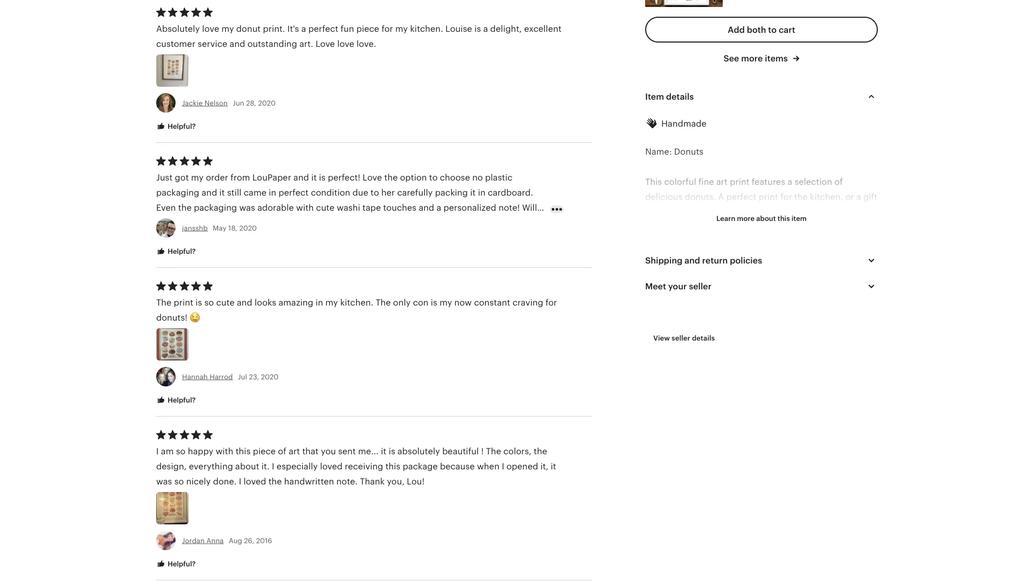 Task type: describe. For each thing, give the bounding box(es) containing it.
selection
[[795, 177, 833, 187]]

see
[[724, 53, 740, 63]]

on inside just got my order from loupaper and it is perfect! love the option to choose no plastic packaging and it still came in perfect condition due to her carefully packing it in cardboard. even the packaging was adorable with cute washi tape touches and a personalized note! will definitely keep an eye on this shop to order more in the future!!
[[248, 218, 259, 227]]

a right features
[[788, 177, 793, 187]]

you,
[[387, 476, 405, 486]]

18,
[[228, 224, 238, 232]]

jordan anna link
[[182, 536, 224, 545]]

hannah harrod jul 23, 2020
[[182, 373, 279, 381]]

1 vertical spatial love
[[337, 39, 355, 49]]

delicious
[[646, 192, 683, 202]]

2 horizontal spatial or
[[846, 192, 855, 202]]

love inside just got my order from loupaper and it is perfect! love the option to choose no plastic packaging and it still came in perfect condition due to her carefully packing it in cardboard. even the packaging was adorable with cute washi tape touches and a personalized note! will definitely keep an eye on this shop to order more in the future!!
[[363, 172, 382, 182]]

both
[[747, 25, 767, 34]]

0 vertical spatial loved
[[320, 461, 343, 471]]

0 vertical spatial print
[[730, 177, 750, 187]]

2020 for cute
[[261, 373, 279, 381]]

a left gift
[[857, 192, 862, 202]]

2020 for print.
[[258, 99, 276, 107]]

thank
[[360, 476, 385, 486]]

enthusiast.
[[783, 207, 829, 217]]

it left still
[[220, 188, 225, 197]]

fine
[[746, 283, 763, 292]]

0 horizontal spatial the
[[156, 297, 172, 307]]

handmade
[[662, 119, 707, 128]]

in down no
[[478, 188, 486, 197]]

perfect!
[[328, 172, 361, 182]]

design,
[[156, 461, 187, 471]]

eye
[[232, 218, 246, 227]]

and down carefully
[[419, 203, 435, 212]]

i right when at the left bottom
[[502, 461, 505, 471]]

loupaper
[[253, 172, 291, 182]]

future!!
[[386, 218, 416, 227]]

8x10
[[688, 328, 707, 338]]

customer
[[156, 39, 196, 49]]

it up 'condition'
[[311, 172, 317, 182]]

jul
[[238, 373, 247, 381]]

1 vertical spatial 2020
[[239, 224, 257, 232]]

meet your seller button
[[636, 273, 888, 299]]

excellent
[[525, 24, 562, 33]]

item
[[646, 92, 665, 101]]

and right loupaper
[[294, 172, 309, 182]]

helpful? button for i am so happy with this piece of art that you sent me... it is absolutely beautiful ! the colors, the design, everything about it. i especially loved receiving this package because when i opened it, it was so nicely done. i loved the handwritten note. thank you, lou!
[[148, 554, 204, 574]]

this up you,
[[386, 461, 401, 471]]

it's
[[288, 24, 299, 33]]

0 vertical spatial love
[[202, 24, 219, 33]]

printed
[[646, 283, 675, 292]]

to left her
[[371, 188, 379, 197]]

see more items
[[724, 53, 790, 63]]

that
[[302, 446, 319, 456]]

nelson
[[205, 99, 228, 107]]

learn more about this item button
[[709, 209, 815, 228]]

jordan anna aug 26, 2016
[[182, 536, 272, 545]]

colors,
[[504, 446, 532, 456]]

piece inside absolutely love my donut print. it's a perfect fun piece for my kitchen. louise is a delight, excellent customer service and outstanding art. love love love.
[[357, 24, 380, 33]]

the inside this colorful fine art print features a selection of delicious donuts. a perfect print for the kitchen, or a gift for your favorite foodie or bakery enthusiast.
[[795, 192, 808, 202]]

favorite
[[680, 207, 712, 217]]

this
[[646, 177, 662, 187]]

luxurious
[[816, 283, 854, 292]]

view
[[654, 334, 670, 342]]

epson
[[691, 283, 716, 292]]

is inside just got my order from loupaper and it is perfect! love the option to choose no plastic packaging and it still came in perfect condition due to her carefully packing it in cardboard. even the packaging was adorable with cute washi tape touches and a personalized note! will definitely keep an eye on this shop to order more in the future!!
[[319, 172, 326, 182]]

jackie nelson jun 28, 2020
[[182, 99, 276, 107]]

this inside just got my order from loupaper and it is perfect! love the option to choose no plastic packaging and it still came in perfect condition due to her carefully packing it in cardboard. even the packaging was adorable with cute washi tape touches and a personalized note! will definitely keep an eye on this shop to order more in the future!!
[[261, 218, 276, 227]]

tape
[[363, 203, 381, 212]]

shipping and return policies
[[646, 256, 763, 265]]

piece inside i am so happy with this piece of art that you sent me... it is absolutely beautiful ! the colors, the design, everything about it. i especially loved receiving this package because when i opened it, it was so nicely done. i loved the handwritten note. thank you, lou!
[[253, 446, 276, 456]]

kitchen. inside the print is so cute and looks amazing in my kitchen. the only con is my now constant craving for donuts! 🤤
[[341, 297, 374, 307]]

touches
[[383, 203, 417, 212]]

absolutely love my donut print. it's a perfect fun piece for my kitchen. louise is a delight, excellent customer service and outstanding art. love love love.
[[156, 24, 562, 49]]

art inside i am so happy with this piece of art that you sent me... it is absolutely beautiful ! the colors, the design, everything about it. i especially loved receiving this package because when i opened it, it was so nicely done. i loved the handwritten note. thank you, lou!
[[289, 446, 300, 456]]

more inside just got my order from loupaper and it is perfect! love the option to choose no plastic packaging and it still came in perfect condition due to her carefully packing it in cardboard. even the packaging was adorable with cute washi tape touches and a personalized note! will definitely keep an eye on this shop to order more in the future!!
[[337, 218, 358, 227]]

name: donuts
[[646, 147, 704, 156]]

1 vertical spatial or
[[742, 207, 751, 217]]

and left still
[[202, 188, 217, 197]]

for inside absolutely love my donut print. it's a perfect fun piece for my kitchen. louise is a delight, excellent customer service and outstanding art. love love love.
[[382, 24, 393, 33]]

her
[[382, 188, 395, 197]]

fiber
[[817, 298, 836, 307]]

meet your seller
[[646, 282, 712, 291]]

add
[[728, 25, 745, 34]]

came
[[244, 188, 267, 197]]

add both to cart button
[[646, 17, 879, 42]]

just got my order from loupaper and it is perfect! love the option to choose no plastic packaging and it still came in perfect condition due to her carefully packing it in cardboard. even the packaging was adorable with cute washi tape touches and a personalized note! will definitely keep an eye on this shop to order more in the future!!
[[156, 172, 537, 227]]

2 helpful? button from the top
[[148, 241, 204, 261]]

i left am
[[156, 446, 159, 456]]

1 horizontal spatial the
[[376, 297, 391, 307]]

art.
[[300, 39, 314, 49]]

view details of this review photo by jackie nelson image
[[156, 54, 189, 87]]

fun
[[341, 24, 354, 33]]

even
[[156, 203, 176, 212]]

jackie
[[182, 99, 203, 107]]

my inside just got my order from loupaper and it is perfect! love the option to choose no plastic packaging and it still came in perfect condition due to her carefully packing it in cardboard. even the packaging was adorable with cute washi tape touches and a personalized note! will definitely keep an eye on this shop to order more in the future!!
[[191, 172, 204, 182]]

bakery
[[753, 207, 781, 217]]

view seller details
[[654, 334, 715, 342]]

seller inside dropdown button
[[690, 282, 712, 291]]

velvet
[[718, 283, 743, 292]]

a inside just got my order from loupaper and it is perfect! love the option to choose no plastic packaging and it still came in perfect condition due to her carefully packing it in cardboard. even the packaging was adorable with cute washi tape touches and a personalized note! will definitely keep an eye on this shop to order more in the future!!
[[437, 203, 442, 212]]

26,
[[244, 536, 254, 545]]

it.
[[262, 461, 270, 471]]

done.
[[213, 476, 237, 486]]

to right option
[[429, 172, 438, 182]]

adorable
[[258, 203, 294, 212]]

items
[[766, 53, 788, 63]]

2 horizontal spatial on
[[715, 252, 725, 262]]

keep
[[197, 218, 217, 227]]

1 vertical spatial loved
[[244, 476, 266, 486]]

a right it's
[[302, 24, 306, 33]]

may
[[213, 224, 227, 232]]

anna
[[207, 536, 224, 545]]

only
[[393, 297, 411, 307]]

of inside i am so happy with this piece of art that you sent me... it is absolutely beautiful ! the colors, the design, everything about it. i especially loved receiving this package because when i opened it, it was so nicely done. i loved the handwritten note. thank you, lou!
[[278, 446, 287, 456]]

🤤
[[190, 313, 199, 322]]

it,
[[541, 461, 549, 471]]

a
[[719, 192, 725, 202]]

aug
[[229, 536, 242, 545]]

details inside dropdown button
[[667, 92, 694, 101]]

of inside this colorful fine art print features a selection of delicious donuts. a perfect print for the kitchen, or a gift for your favorite foodie or bakery enthusiast.
[[835, 177, 844, 187]]

more for learn
[[738, 214, 755, 222]]

is for that
[[389, 446, 396, 456]]

in inside the print is so cute and looks amazing in my kitchen. the only con is my now constant craving for donuts! 🤤
[[316, 297, 323, 307]]

constant
[[474, 297, 511, 307]]

outstanding
[[248, 39, 297, 49]]

absolutely
[[398, 446, 440, 456]]

2 helpful? from the top
[[166, 247, 196, 255]]

the down tape
[[370, 218, 384, 227]]

a inside printed on epson velvet fine art paper: a luxurious and sturdy 260gsm professional 100% cotton fiber paper.
[[809, 283, 814, 292]]

i right done.
[[239, 476, 242, 486]]

option
[[400, 172, 427, 182]]

jordan
[[182, 536, 205, 545]]

features
[[752, 177, 786, 187]]

i am so happy with this piece of art that you sent me... it is absolutely beautiful ! the colors, the design, everything about it. i especially loved receiving this package because when i opened it, it was so nicely done. i loved the handwritten note. thank you, lou!
[[156, 446, 557, 486]]

28,
[[246, 99, 256, 107]]

due
[[353, 188, 369, 197]]



Task type: vqa. For each thing, say whether or not it's contained in the screenshot.
more inside the Just got my order from LouPaper and it is perfect! Love the option to choose no plastic packaging and it still came in perfect condition due to her carefully packing it in cardboard. Even the packaging was adorable with cute washi tape touches and a personalized note! Will definitely keep an eye on this shop to order more in the future!!
yes



Task type: locate. For each thing, give the bounding box(es) containing it.
view details of this review photo by jordan anna image
[[156, 492, 189, 524]]

helpful? down jackie
[[166, 122, 196, 130]]

1 horizontal spatial print
[[730, 177, 750, 187]]

1 horizontal spatial love
[[337, 39, 355, 49]]

to right the shop
[[301, 218, 310, 227]]

the print is so cute and looks amazing in my kitchen. the only con is my now constant craving for donuts! 🤤
[[156, 297, 558, 322]]

helpful? button for absolutely love my donut print. it's a perfect fun piece for my kitchen. louise is a delight, excellent customer service and outstanding art. love love love.
[[148, 116, 204, 136]]

this colorful fine art print features a selection of delicious donuts. a perfect print for the kitchen, or a gift for your favorite foodie or bakery enthusiast.
[[646, 177, 878, 217]]

was down design,
[[156, 476, 172, 486]]

print size: 8x10 or 11x14
[[646, 328, 741, 338]]

and left looks
[[237, 297, 253, 307]]

kitchen,
[[811, 192, 844, 202]]

0 horizontal spatial about
[[235, 461, 259, 471]]

art inside this colorful fine art print features a selection of delicious donuts. a perfect print for the kitchen, or a gift for your favorite foodie or bakery enthusiast.
[[717, 177, 728, 187]]

with inside just got my order from loupaper and it is perfect! love the option to choose no plastic packaging and it still came in perfect condition due to her carefully packing it in cardboard. even the packaging was adorable with cute washi tape touches and a personalized note! will definitely keep an eye on this shop to order more in the future!!
[[296, 203, 314, 212]]

2 vertical spatial print
[[174, 297, 193, 307]]

cotton
[[788, 298, 815, 307]]

got
[[175, 172, 189, 182]]

love.
[[357, 39, 376, 49]]

1 horizontal spatial was
[[239, 203, 255, 212]]

print down features
[[759, 192, 779, 202]]

was inside i am so happy with this piece of art that you sent me... it is absolutely beautiful ! the colors, the design, everything about it. i especially loved receiving this package because when i opened it, it was so nicely done. i loved the handwritten note. thank you, lou!
[[156, 476, 172, 486]]

receiving
[[345, 461, 383, 471]]

0 horizontal spatial was
[[156, 476, 172, 486]]

item details button
[[636, 84, 888, 110]]

an
[[219, 218, 229, 227]]

1 horizontal spatial order
[[312, 218, 334, 227]]

more inside dropdown button
[[738, 214, 755, 222]]

loved down it.
[[244, 476, 266, 486]]

jansshb may 18, 2020
[[182, 224, 257, 232]]

0 vertical spatial or
[[846, 192, 855, 202]]

0 horizontal spatial cute
[[216, 297, 235, 307]]

a left "delight," on the top
[[484, 24, 488, 33]]

art
[[717, 177, 728, 187], [289, 446, 300, 456]]

1 vertical spatial love
[[363, 172, 382, 182]]

for right fun
[[382, 24, 393, 33]]

for right craving
[[546, 297, 558, 307]]

perfect inside this colorful fine art print features a selection of delicious donuts. a perfect print for the kitchen, or a gift for your favorite foodie or bakery enthusiast.
[[727, 192, 757, 202]]

with inside i am so happy with this piece of art that you sent me... it is absolutely beautiful ! the colors, the design, everything about it. i especially loved receiving this package because when i opened it, it was so nicely done. i loved the handwritten note. thank you, lou!
[[216, 446, 234, 456]]

with up the shop
[[296, 203, 314, 212]]

the down it.
[[269, 476, 282, 486]]

this down "adorable"
[[261, 218, 276, 227]]

helpful? down jansshb
[[166, 247, 196, 255]]

2020 right 28,
[[258, 99, 276, 107]]

helpful? button down jordan
[[148, 554, 204, 574]]

your down delicious
[[660, 207, 678, 217]]

is inside i am so happy with this piece of art that you sent me... it is absolutely beautiful ! the colors, the design, everything about it. i especially loved receiving this package because when i opened it, it was so nicely done. i loved the handwritten note. thank you, lou!
[[389, 446, 396, 456]]

cute down 'condition'
[[316, 203, 335, 212]]

1 horizontal spatial about
[[757, 214, 777, 222]]

my
[[222, 24, 234, 33], [396, 24, 408, 33], [191, 172, 204, 182], [326, 297, 338, 307], [440, 297, 452, 307]]

you
[[321, 446, 336, 456]]

print inside the print is so cute and looks amazing in my kitchen. the only con is my now constant craving for donuts! 🤤
[[174, 297, 193, 307]]

2 vertical spatial on
[[678, 283, 688, 292]]

to left the 'cart'
[[769, 25, 777, 34]]

especially
[[277, 461, 318, 471]]

was down came
[[239, 203, 255, 212]]

or left gift
[[846, 192, 855, 202]]

0 horizontal spatial love
[[316, 39, 335, 49]]

0 horizontal spatial or
[[710, 328, 718, 338]]

this up done.
[[236, 446, 251, 456]]

professional
[[710, 298, 761, 307]]

1 vertical spatial of
[[278, 446, 287, 456]]

cute inside just got my order from loupaper and it is perfect! love the option to choose no plastic packaging and it still came in perfect condition due to her carefully packing it in cardboard. even the packaging was adorable with cute washi tape touches and a personalized note! will definitely keep an eye on this shop to order more in the future!!
[[316, 203, 335, 212]]

this
[[778, 214, 791, 222], [261, 218, 276, 227], [236, 446, 251, 456], [386, 461, 401, 471]]

print
[[646, 328, 665, 338]]

plastic
[[486, 172, 513, 182]]

donut
[[236, 24, 261, 33]]

helpful? for absolutely love my donut print. it's a perfect fun piece for my kitchen. louise is a delight, excellent customer service and outstanding art. love love love.
[[166, 122, 196, 130]]

love up the due
[[363, 172, 382, 182]]

now
[[455, 297, 472, 307]]

packaging
[[156, 188, 199, 197], [194, 203, 237, 212]]

on right pencil
[[715, 252, 725, 262]]

am
[[161, 446, 174, 456]]

4 helpful? from the top
[[166, 560, 196, 568]]

name:
[[646, 147, 672, 156]]

1 horizontal spatial kitchen.
[[410, 24, 444, 33]]

on inside printed on epson velvet fine art paper: a luxurious and sturdy 260gsm professional 100% cotton fiber paper.
[[678, 283, 688, 292]]

1 vertical spatial with
[[216, 446, 234, 456]]

was inside just got my order from loupaper and it is perfect! love the option to choose no plastic packaging and it still came in perfect condition due to her carefully packing it in cardboard. even the packaging was adorable with cute washi tape touches and a personalized note! will definitely keep an eye on this shop to order more in the future!!
[[239, 203, 255, 212]]

0 vertical spatial love
[[316, 39, 335, 49]]

1 horizontal spatial cute
[[316, 203, 335, 212]]

0 vertical spatial 2020
[[258, 99, 276, 107]]

is inside absolutely love my donut print. it's a perfect fun piece for my kitchen. louise is a delight, excellent customer service and outstanding art. love love love.
[[475, 24, 481, 33]]

!
[[482, 446, 484, 456]]

washi
[[337, 203, 360, 212]]

1 vertical spatial your
[[669, 282, 687, 291]]

2 vertical spatial so
[[174, 476, 184, 486]]

1 horizontal spatial of
[[835, 177, 844, 187]]

love inside absolutely love my donut print. it's a perfect fun piece for my kitchen. louise is a delight, excellent customer service and outstanding art. love love love.
[[316, 39, 335, 49]]

1 horizontal spatial art
[[717, 177, 728, 187]]

this inside dropdown button
[[778, 214, 791, 222]]

1 vertical spatial kitchen.
[[341, 297, 374, 307]]

0 horizontal spatial of
[[278, 446, 287, 456]]

item
[[792, 214, 807, 222]]

more for see
[[742, 53, 763, 63]]

kitchen. inside absolutely love my donut print. it's a perfect fun piece for my kitchen. louise is a delight, excellent customer service and outstanding art. love love love.
[[410, 24, 444, 33]]

in down loupaper
[[269, 188, 277, 197]]

0 vertical spatial so
[[205, 297, 214, 307]]

is right me...
[[389, 446, 396, 456]]

or right foodie
[[742, 207, 751, 217]]

0 horizontal spatial kitchen.
[[341, 297, 374, 307]]

for down delicious
[[646, 207, 657, 217]]

it right it,
[[551, 461, 557, 471]]

packaging up keep
[[194, 203, 237, 212]]

0 horizontal spatial on
[[248, 218, 259, 227]]

helpful? button
[[148, 116, 204, 136], [148, 241, 204, 261], [148, 390, 204, 410], [148, 554, 204, 574]]

1 vertical spatial was
[[156, 476, 172, 486]]

is up 🤤
[[196, 297, 202, 307]]

art
[[765, 283, 778, 292]]

is right the con
[[431, 297, 438, 307]]

perfect inside just got my order from loupaper and it is perfect! love the option to choose no plastic packaging and it still came in perfect condition due to her carefully packing it in cardboard. even the packaging was adorable with cute washi tape touches and a personalized note! will definitely keep an eye on this shop to order more in the future!!
[[279, 188, 309, 197]]

kitchen. left "louise"
[[410, 24, 444, 33]]

a right paper:
[[809, 283, 814, 292]]

looks
[[255, 297, 277, 307]]

your inside this colorful fine art print features a selection of delicious donuts. a perfect print for the kitchen, or a gift for your favorite foodie or bakery enthusiast.
[[660, 207, 678, 217]]

the up definitely
[[178, 203, 192, 212]]

perfect right a
[[727, 192, 757, 202]]

print left features
[[730, 177, 750, 187]]

2 vertical spatial or
[[710, 328, 718, 338]]

pastries print. bakery. kitchen decor. food illustration. sweet things. european. cakes. sweet tooth. image
[[646, 0, 723, 7]]

0 horizontal spatial with
[[216, 446, 234, 456]]

1 horizontal spatial with
[[296, 203, 314, 212]]

helpful? button down hannah
[[148, 390, 204, 410]]

to inside button
[[769, 25, 777, 34]]

paper.
[[838, 298, 865, 307]]

2 vertical spatial 2020
[[261, 373, 279, 381]]

0 vertical spatial on
[[248, 218, 259, 227]]

order down 'condition'
[[312, 218, 334, 227]]

piece
[[357, 24, 380, 33], [253, 446, 276, 456]]

0 horizontal spatial loved
[[244, 476, 266, 486]]

of up kitchen,
[[835, 177, 844, 187]]

0 horizontal spatial print
[[174, 297, 193, 307]]

0 vertical spatial packaging
[[156, 188, 199, 197]]

add both to cart
[[728, 25, 796, 34]]

0 vertical spatial details
[[667, 92, 694, 101]]

in left pencil
[[677, 252, 685, 262]]

so inside the print is so cute and looks amazing in my kitchen. the only con is my now constant craving for donuts! 🤤
[[205, 297, 214, 307]]

1 horizontal spatial on
[[678, 283, 688, 292]]

1 horizontal spatial piece
[[357, 24, 380, 33]]

beautiful
[[443, 446, 479, 456]]

1 vertical spatial packaging
[[194, 203, 237, 212]]

0 vertical spatial your
[[660, 207, 678, 217]]

0 vertical spatial was
[[239, 203, 255, 212]]

helpful? button down definitely
[[148, 241, 204, 261]]

lou!
[[407, 476, 425, 486]]

condition
[[311, 188, 351, 197]]

perfect up "adorable"
[[279, 188, 309, 197]]

about left item
[[757, 214, 777, 222]]

handwritten
[[284, 476, 334, 486]]

perfect up art.
[[309, 24, 339, 33]]

cute inside the print is so cute and looks amazing in my kitchen. the only con is my now constant craving for donuts! 🤤
[[216, 297, 235, 307]]

was
[[239, 203, 255, 212], [156, 476, 172, 486]]

craving
[[513, 297, 544, 307]]

perfect inside absolutely love my donut print. it's a perfect fun piece for my kitchen. louise is a delight, excellent customer service and outstanding art. love love love.
[[309, 24, 339, 33]]

100%
[[763, 298, 785, 307]]

art up especially
[[289, 446, 300, 456]]

1 vertical spatial print
[[759, 192, 779, 202]]

2020 right 23,
[[261, 373, 279, 381]]

shop
[[278, 218, 299, 227]]

your up 260gsm
[[669, 282, 687, 291]]

the up her
[[385, 172, 398, 182]]

more right see
[[742, 53, 763, 63]]

helpful? for the print is so cute and looks amazing in my kitchen. the only con is my now constant craving for donuts! 🤤
[[166, 396, 196, 404]]

so
[[205, 297, 214, 307], [176, 446, 186, 456], [174, 476, 184, 486]]

and inside dropdown button
[[685, 256, 701, 265]]

2 horizontal spatial the
[[486, 446, 502, 456]]

on right eye
[[248, 218, 259, 227]]

the inside i am so happy with this piece of art that you sent me... it is absolutely beautiful ! the colors, the design, everything about it. i especially loved receiving this package because when i opened it, it was so nicely done. i loved the handwritten note. thank you, lou!
[[486, 446, 502, 456]]

the
[[385, 172, 398, 182], [795, 192, 808, 202], [178, 203, 192, 212], [370, 218, 384, 227], [728, 252, 741, 262], [534, 446, 548, 456], [269, 476, 282, 486]]

amazing
[[279, 297, 314, 307]]

4 helpful? button from the top
[[148, 554, 204, 574]]

and up the paper.
[[856, 283, 872, 292]]

about inside i am so happy with this piece of art that you sent me... it is absolutely beautiful ! the colors, the design, everything about it. i especially loved receiving this package because when i opened it, it was so nicely done. i loved the handwritten note. thank you, lou!
[[235, 461, 259, 471]]

a down packing
[[437, 203, 442, 212]]

hannah
[[182, 373, 208, 381]]

1 vertical spatial about
[[235, 461, 259, 471]]

1 vertical spatial cute
[[216, 297, 235, 307]]

or right 8x10
[[710, 328, 718, 338]]

sent
[[338, 446, 356, 456]]

pencil
[[687, 252, 712, 262]]

love right art.
[[316, 39, 335, 49]]

see more items link
[[724, 52, 800, 64]]

3 helpful? from the top
[[166, 396, 196, 404]]

your inside meet your seller dropdown button
[[669, 282, 687, 291]]

the left only
[[376, 297, 391, 307]]

more down washi
[[337, 218, 358, 227]]

details right item
[[667, 92, 694, 101]]

order up still
[[206, 172, 228, 182]]

0 horizontal spatial piece
[[253, 446, 276, 456]]

and inside absolutely love my donut print. it's a perfect fun piece for my kitchen. louise is a delight, excellent customer service and outstanding art. love love love.
[[230, 39, 245, 49]]

is for piece
[[475, 24, 481, 33]]

1 horizontal spatial love
[[363, 172, 382, 182]]

and left return
[[685, 256, 701, 265]]

print up 🤤
[[174, 297, 193, 307]]

is up 'condition'
[[319, 172, 326, 182]]

is right "louise"
[[475, 24, 481, 33]]

helpful? for i am so happy with this piece of art that you sent me... it is absolutely beautiful ! the colors, the design, everything about it. i especially loved receiving this package because when i opened it, it was so nicely done. i loved the handwritten note. thank you, lou!
[[166, 560, 196, 568]]

0 vertical spatial kitchen.
[[410, 24, 444, 33]]

for down features
[[781, 192, 793, 202]]

0 horizontal spatial art
[[289, 446, 300, 456]]

of up especially
[[278, 446, 287, 456]]

with up everything
[[216, 446, 234, 456]]

kitchen. left only
[[341, 297, 374, 307]]

0 vertical spatial art
[[717, 177, 728, 187]]

the up donuts! on the left bottom
[[156, 297, 172, 307]]

jansshb link
[[182, 224, 208, 232]]

loved down you
[[320, 461, 343, 471]]

gift
[[864, 192, 878, 202]]

con
[[413, 297, 429, 307]]

nicely
[[186, 476, 211, 486]]

policies
[[730, 256, 763, 265]]

cardboard.
[[488, 188, 534, 197]]

in down tape
[[360, 218, 368, 227]]

1 vertical spatial art
[[289, 446, 300, 456]]

in
[[269, 188, 277, 197], [478, 188, 486, 197], [360, 218, 368, 227], [677, 252, 685, 262], [316, 297, 323, 307]]

i right it.
[[272, 461, 275, 471]]

1 vertical spatial seller
[[672, 334, 691, 342]]

return
[[703, 256, 728, 265]]

about left it.
[[235, 461, 259, 471]]

1 helpful? button from the top
[[148, 116, 204, 136]]

0 horizontal spatial love
[[202, 24, 219, 33]]

packaging down got at the top
[[156, 188, 199, 197]]

0 vertical spatial cute
[[316, 203, 335, 212]]

with
[[296, 203, 314, 212], [216, 446, 234, 456]]

kitchen.
[[410, 24, 444, 33], [341, 297, 374, 307]]

0 vertical spatial about
[[757, 214, 777, 222]]

helpful? button for the print is so cute and looks amazing in my kitchen. the only con is my now constant craving for donuts! 🤤
[[148, 390, 204, 410]]

0 vertical spatial order
[[206, 172, 228, 182]]

1 vertical spatial order
[[312, 218, 334, 227]]

1 vertical spatial details
[[693, 334, 715, 342]]

cute left looks
[[216, 297, 235, 307]]

delight,
[[491, 24, 522, 33]]

on up 260gsm
[[678, 283, 688, 292]]

your
[[660, 207, 678, 217], [669, 282, 687, 291]]

learn
[[717, 214, 736, 222]]

the right ! at the left bottom of the page
[[486, 446, 502, 456]]

it up personalized
[[471, 188, 476, 197]]

3 helpful? button from the top
[[148, 390, 204, 410]]

for
[[382, 24, 393, 33], [781, 192, 793, 202], [646, 207, 657, 217], [546, 297, 558, 307]]

0 vertical spatial of
[[835, 177, 844, 187]]

shipping
[[646, 256, 683, 265]]

1 horizontal spatial or
[[742, 207, 751, 217]]

0 vertical spatial piece
[[357, 24, 380, 33]]

and inside the print is so cute and looks amazing in my kitchen. the only con is my now constant craving for donuts! 🤤
[[237, 297, 253, 307]]

art up a
[[717, 177, 728, 187]]

for inside the print is so cute and looks amazing in my kitchen. the only con is my now constant craving for donuts! 🤤
[[546, 297, 558, 307]]

1 vertical spatial on
[[715, 252, 725, 262]]

printed on epson velvet fine art paper: a luxurious and sturdy 260gsm professional 100% cotton fiber paper.
[[646, 283, 872, 307]]

me...
[[358, 446, 379, 456]]

love up service on the left of page
[[202, 24, 219, 33]]

love down fun
[[337, 39, 355, 49]]

it right me...
[[381, 446, 387, 456]]

to
[[769, 25, 777, 34], [429, 172, 438, 182], [371, 188, 379, 197], [301, 218, 310, 227]]

print.
[[263, 24, 285, 33]]

colorful
[[665, 177, 697, 187]]

piece up it.
[[253, 446, 276, 456]]

harrod
[[210, 373, 233, 381]]

0 vertical spatial seller
[[690, 282, 712, 291]]

and down the 'donut' in the top of the page
[[230, 39, 245, 49]]

packing
[[435, 188, 468, 197]]

view details of this review photo by hannah harrod image
[[156, 328, 189, 361]]

order
[[206, 172, 228, 182], [312, 218, 334, 227]]

signed
[[646, 252, 675, 262]]

loved
[[320, 461, 343, 471], [244, 476, 266, 486]]

2 horizontal spatial print
[[759, 192, 779, 202]]

1 horizontal spatial loved
[[320, 461, 343, 471]]

0 vertical spatial with
[[296, 203, 314, 212]]

0 horizontal spatial order
[[206, 172, 228, 182]]

1 vertical spatial piece
[[253, 446, 276, 456]]

the up it,
[[534, 446, 548, 456]]

or
[[846, 192, 855, 202], [742, 207, 751, 217], [710, 328, 718, 338]]

is for my
[[431, 297, 438, 307]]

and inside printed on epson velvet fine art paper: a luxurious and sturdy 260gsm professional 100% cotton fiber paper.
[[856, 283, 872, 292]]

this left item
[[778, 214, 791, 222]]

about inside dropdown button
[[757, 214, 777, 222]]

the left back.
[[728, 252, 741, 262]]

1 helpful? from the top
[[166, 122, 196, 130]]

1 vertical spatial so
[[176, 446, 186, 456]]

helpful? down hannah
[[166, 396, 196, 404]]



